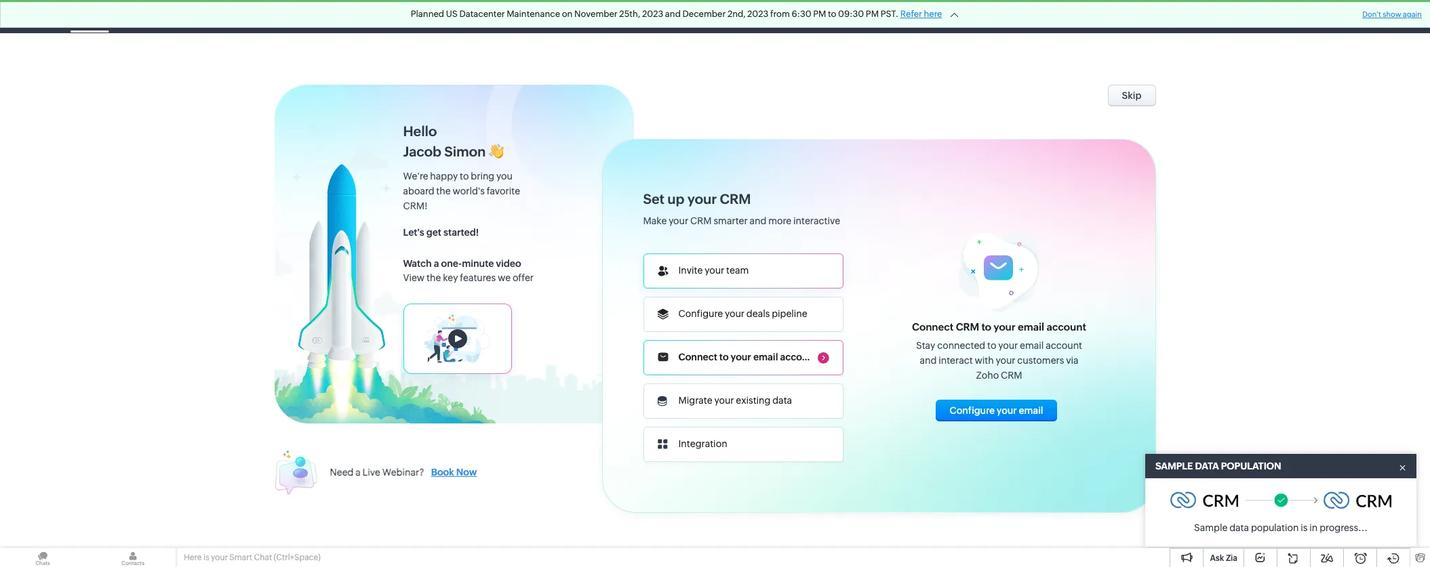 Task type: vqa. For each thing, say whether or not it's contained in the screenshot.
Features
yes



Task type: describe. For each thing, give the bounding box(es) containing it.
sample data population
[[1156, 461, 1281, 472]]

get
[[426, 227, 441, 238]]

a for one-
[[434, 258, 439, 269]]

bring
[[471, 171, 495, 181]]

purchase orders
[[807, 11, 880, 22]]

on
[[562, 9, 573, 19]]

november
[[574, 9, 618, 19]]

let's get started!
[[403, 227, 479, 238]]

datacenter
[[459, 9, 505, 19]]

here
[[924, 9, 942, 19]]

2 2023 from the left
[[747, 9, 769, 19]]

progress...
[[1320, 523, 1368, 534]]

need a live webinar? book now
[[330, 467, 477, 478]]

your right up at the top left of the page
[[687, 191, 717, 207]]

refer
[[900, 9, 922, 19]]

email inside stay connected to your email account and interact with your customers via zoho crm
[[1020, 340, 1044, 351]]

setup element
[[1334, 0, 1361, 33]]

reports
[[496, 11, 530, 22]]

account for connect crm to your email account
[[1047, 321, 1086, 333]]

features
[[460, 272, 496, 283]]

0 horizontal spatial is
[[203, 553, 209, 563]]

us
[[446, 9, 458, 19]]

connect for connect crm to your email account
[[912, 321, 954, 333]]

invite
[[678, 265, 703, 276]]

simon
[[444, 143, 486, 159]]

in
[[1310, 523, 1318, 534]]

interactive
[[793, 216, 840, 226]]

configure for configure your deals pipeline
[[678, 308, 723, 319]]

migrate
[[678, 395, 712, 406]]

signals element
[[1253, 0, 1278, 33]]

invoices link
[[891, 0, 949, 33]]

0 vertical spatial data
[[773, 395, 792, 406]]

the for world's
[[436, 185, 451, 196]]

skip button
[[1108, 85, 1156, 106]]

view
[[403, 272, 425, 283]]

your down connect crm to your email account
[[998, 340, 1018, 351]]

configure for configure your email
[[950, 405, 995, 416]]

minute
[[462, 258, 494, 269]]

we're happy to bring you aboard the world's favorite crm!
[[403, 171, 520, 211]]

ask zia
[[1210, 554, 1238, 564]]

enterprise-trial upgrade
[[1110, 6, 1172, 26]]

interact
[[939, 355, 973, 366]]

book now link
[[424, 467, 477, 478]]

2nd,
[[728, 9, 746, 19]]

more
[[768, 216, 792, 226]]

1 2023 from the left
[[642, 9, 663, 19]]

your right migrate in the left bottom of the page
[[714, 395, 734, 406]]

the for key
[[427, 272, 441, 283]]

configure your email button
[[936, 400, 1057, 421]]

need
[[330, 467, 354, 478]]

contacts image
[[90, 549, 176, 568]]

(ctrl+space)
[[274, 553, 321, 563]]

connect to your email account
[[678, 352, 817, 362]]

reports link
[[485, 0, 541, 33]]

sample for sample data population is in progress...
[[1194, 523, 1228, 534]]

ask
[[1210, 554, 1224, 564]]

smarter
[[714, 216, 748, 226]]

zia
[[1226, 554, 1238, 564]]

analytics link
[[541, 0, 603, 33]]

search element
[[1225, 0, 1253, 33]]

services
[[960, 11, 997, 22]]

december
[[683, 9, 726, 19]]

started!
[[444, 227, 479, 238]]

one-
[[441, 258, 462, 269]]

to left the 09:30
[[828, 9, 836, 19]]

stay connected to your email account and interact with your customers via zoho crm
[[916, 340, 1082, 381]]

marketplace element
[[1306, 0, 1334, 33]]

set up your crm
[[643, 191, 751, 207]]

webinar?
[[382, 467, 424, 478]]

sales
[[730, 11, 753, 22]]

chats image
[[0, 549, 85, 568]]

migrate your existing data
[[678, 395, 792, 406]]

your inside button
[[997, 405, 1017, 416]]

your down up at the top left of the page
[[669, 216, 688, 226]]

crm!
[[403, 200, 428, 211]]

create menu element
[[1191, 0, 1225, 33]]

to for connect crm to your email account
[[982, 321, 991, 333]]

sales orders link
[[719, 0, 796, 33]]

connect crm to your email account
[[912, 321, 1086, 333]]

invoices
[[901, 11, 938, 22]]

orders for sales orders
[[755, 11, 785, 22]]

set
[[643, 191, 665, 207]]

watch a one-minute video view the key features we offer
[[403, 258, 534, 283]]

1 pm from the left
[[813, 9, 826, 19]]

a for live
[[356, 467, 361, 478]]

calls
[[453, 11, 474, 22]]

from
[[770, 9, 790, 19]]

we're
[[403, 171, 428, 181]]

crm inside stay connected to your email account and interact with your customers via zoho crm
[[1001, 370, 1022, 381]]

book
[[431, 467, 454, 478]]

products
[[614, 11, 654, 22]]



Task type: locate. For each thing, give the bounding box(es) containing it.
2 orders from the left
[[849, 11, 880, 22]]

don't
[[1362, 10, 1381, 18]]

to inside we're happy to bring you aboard the world's favorite crm!
[[460, 171, 469, 181]]

orders
[[755, 11, 785, 22], [849, 11, 880, 22]]

pm
[[813, 9, 826, 19], [866, 9, 879, 19]]

the inside we're happy to bring you aboard the world's favorite crm!
[[436, 185, 451, 196]]

planned us datacenter maintenance on november 25th, 2023 and december 2nd, 2023 from 6:30 pm to 09:30 pm pst. refer here
[[411, 9, 942, 19]]

6:30
[[792, 9, 811, 19]]

1 vertical spatial configure
[[950, 405, 995, 416]]

key
[[443, 272, 458, 283]]

connect up stay
[[912, 321, 954, 333]]

products link
[[603, 0, 665, 33]]

planned
[[411, 9, 444, 19]]

a left live
[[356, 467, 361, 478]]

0 horizontal spatial pm
[[813, 9, 826, 19]]

a left one-
[[434, 258, 439, 269]]

1 horizontal spatial configure
[[950, 405, 995, 416]]

your up stay connected to your email account and interact with your customers via zoho crm
[[994, 321, 1016, 333]]

profile image
[[1369, 6, 1391, 27]]

2 vertical spatial and
[[920, 355, 937, 366]]

1 horizontal spatial connect
[[912, 321, 954, 333]]

purchase orders link
[[796, 0, 891, 33]]

email
[[1018, 321, 1044, 333], [1020, 340, 1044, 351], [753, 352, 778, 362], [1019, 405, 1043, 416]]

0 vertical spatial configure
[[678, 308, 723, 319]]

account for stay connected to your email account and interact with your customers via zoho crm
[[1046, 340, 1082, 351]]

1 horizontal spatial a
[[434, 258, 439, 269]]

1 vertical spatial connect
[[678, 352, 717, 362]]

zoho
[[976, 370, 999, 381]]

configure inside button
[[950, 405, 995, 416]]

1 vertical spatial the
[[427, 272, 441, 283]]

configure your deals pipeline
[[678, 308, 807, 319]]

to for we're happy to bring you aboard the world's favorite crm!
[[460, 171, 469, 181]]

09:30
[[838, 9, 864, 19]]

team
[[726, 265, 749, 276]]

profile element
[[1361, 0, 1399, 33]]

here is your smart chat (ctrl+space)
[[184, 553, 321, 563]]

connect for connect to your email account
[[678, 352, 717, 362]]

sample data population is in progress...
[[1194, 523, 1368, 534]]

let's
[[403, 227, 424, 238]]

0 vertical spatial the
[[436, 185, 451, 196]]

watch
[[403, 258, 432, 269]]

0 vertical spatial and
[[665, 9, 681, 19]]

pst.
[[881, 9, 899, 19]]

upgrade
[[1122, 17, 1160, 26]]

data
[[1195, 461, 1219, 472]]

chat
[[254, 553, 272, 563]]

to inside stay connected to your email account and interact with your customers via zoho crm
[[987, 340, 996, 351]]

1 horizontal spatial is
[[1301, 523, 1308, 534]]

we
[[498, 272, 511, 283]]

to up migrate your existing data at the bottom
[[719, 352, 729, 362]]

your right with
[[996, 355, 1016, 366]]

deals
[[747, 308, 770, 319]]

data
[[773, 395, 792, 406], [1230, 523, 1249, 534]]

happy
[[430, 171, 458, 181]]

analytics
[[552, 11, 593, 22]]

0 horizontal spatial a
[[356, 467, 361, 478]]

pipeline
[[772, 308, 807, 319]]

integration
[[678, 438, 727, 449]]

orders right sales
[[755, 11, 785, 22]]

orders left the pst.
[[849, 11, 880, 22]]

1 vertical spatial and
[[750, 216, 767, 226]]

don't show again
[[1362, 10, 1422, 18]]

is right here
[[203, 553, 209, 563]]

your left deals
[[725, 308, 745, 319]]

configure down invite
[[678, 308, 723, 319]]

pm left the pst.
[[866, 9, 879, 19]]

stay
[[916, 340, 935, 351]]

meetings
[[390, 11, 431, 22]]

population
[[1221, 461, 1281, 472]]

0 horizontal spatial data
[[773, 395, 792, 406]]

2 pm from the left
[[866, 9, 879, 19]]

via
[[1066, 355, 1079, 366]]

and down stay
[[920, 355, 937, 366]]

1 vertical spatial a
[[356, 467, 361, 478]]

configure your email
[[950, 405, 1043, 416]]

0 vertical spatial sample
[[1156, 461, 1193, 472]]

make
[[643, 216, 667, 226]]

to
[[828, 9, 836, 19], [460, 171, 469, 181], [982, 321, 991, 333], [987, 340, 996, 351], [719, 352, 729, 362]]

connected
[[937, 340, 985, 351]]

favorite
[[487, 185, 520, 196]]

0 vertical spatial connect
[[912, 321, 954, 333]]

quotes link
[[665, 0, 719, 33]]

to up world's
[[460, 171, 469, 181]]

services link
[[949, 0, 1008, 33]]

1 vertical spatial data
[[1230, 523, 1249, 534]]

customers
[[1017, 355, 1064, 366]]

the left the key on the top left of page
[[427, 272, 441, 283]]

refer here link
[[900, 9, 942, 19]]

video
[[496, 258, 521, 269]]

pm right 6:30
[[813, 9, 826, 19]]

account inside stay connected to your email account and interact with your customers via zoho crm
[[1046, 340, 1082, 351]]

is left 'in' on the bottom of the page
[[1301, 523, 1308, 534]]

1 vertical spatial account
[[1046, 340, 1082, 351]]

2 vertical spatial account
[[780, 352, 817, 362]]

your down zoho
[[997, 405, 1017, 416]]

skip
[[1122, 90, 1142, 101]]

2023 right 25th,
[[642, 9, 663, 19]]

1 horizontal spatial pm
[[866, 9, 879, 19]]

configure down zoho
[[950, 405, 995, 416]]

maintenance
[[507, 9, 560, 19]]

1 horizontal spatial orders
[[849, 11, 880, 22]]

the down happy
[[436, 185, 451, 196]]

your left smart
[[211, 553, 228, 563]]

0 horizontal spatial orders
[[755, 11, 785, 22]]

to for stay connected to your email account and interact with your customers via zoho crm
[[987, 340, 996, 351]]

the inside watch a one-minute video view the key features we offer
[[427, 272, 441, 283]]

data up zia
[[1230, 523, 1249, 534]]

jacob
[[403, 143, 441, 159]]

a inside watch a one-minute video view the key features we offer
[[434, 258, 439, 269]]

your left team
[[705, 265, 724, 276]]

trial
[[1155, 6, 1172, 16]]

and
[[665, 9, 681, 19], [750, 216, 767, 226], [920, 355, 937, 366]]

email inside button
[[1019, 405, 1043, 416]]

and inside stay connected to your email account and interact with your customers via zoho crm
[[920, 355, 937, 366]]

don't show again link
[[1362, 10, 1422, 18]]

sample left data
[[1156, 461, 1193, 472]]

1 horizontal spatial sample
[[1194, 523, 1228, 534]]

here
[[184, 553, 202, 563]]

smart
[[229, 553, 252, 563]]

again
[[1403, 10, 1422, 18]]

a
[[434, 258, 439, 269], [356, 467, 361, 478]]

up
[[667, 191, 685, 207]]

account
[[1047, 321, 1086, 333], [1046, 340, 1082, 351], [780, 352, 817, 362]]

create menu image
[[1200, 8, 1217, 25]]

world's
[[453, 185, 485, 196]]

1 vertical spatial sample
[[1194, 523, 1228, 534]]

1 horizontal spatial and
[[750, 216, 767, 226]]

1 horizontal spatial data
[[1230, 523, 1249, 534]]

purchase
[[807, 11, 848, 22]]

0 horizontal spatial 2023
[[642, 9, 663, 19]]

1 orders from the left
[[755, 11, 785, 22]]

to up with
[[987, 340, 996, 351]]

0 vertical spatial is
[[1301, 523, 1308, 534]]

your down configure your deals pipeline
[[731, 352, 751, 362]]

sales orders
[[730, 11, 785, 22]]

orders for purchase orders
[[849, 11, 880, 22]]

data right existing
[[773, 395, 792, 406]]

2 horizontal spatial and
[[920, 355, 937, 366]]

0 vertical spatial a
[[434, 258, 439, 269]]

0 horizontal spatial configure
[[678, 308, 723, 319]]

crm link
[[11, 9, 60, 24]]

population
[[1251, 523, 1299, 534]]

invite your team
[[678, 265, 749, 276]]

1 vertical spatial is
[[203, 553, 209, 563]]

0 horizontal spatial connect
[[678, 352, 717, 362]]

crm image
[[1324, 493, 1392, 509]]

2023
[[642, 9, 663, 19], [747, 9, 769, 19]]

sample for sample data population
[[1156, 461, 1193, 472]]

and left more
[[750, 216, 767, 226]]

and left december
[[665, 9, 681, 19]]

0 horizontal spatial and
[[665, 9, 681, 19]]

meetings link
[[379, 0, 442, 33]]

0 vertical spatial account
[[1047, 321, 1086, 333]]

2023 right 2nd,
[[747, 9, 769, 19]]

to up connected
[[982, 321, 991, 333]]

enterprise-
[[1110, 6, 1155, 16]]

sample up ask
[[1194, 523, 1228, 534]]

1 horizontal spatial 2023
[[747, 9, 769, 19]]

live
[[363, 467, 380, 478]]

connect up migrate in the left bottom of the page
[[678, 352, 717, 362]]

0 horizontal spatial sample
[[1156, 461, 1193, 472]]

hello jacob simon
[[403, 123, 486, 159]]



